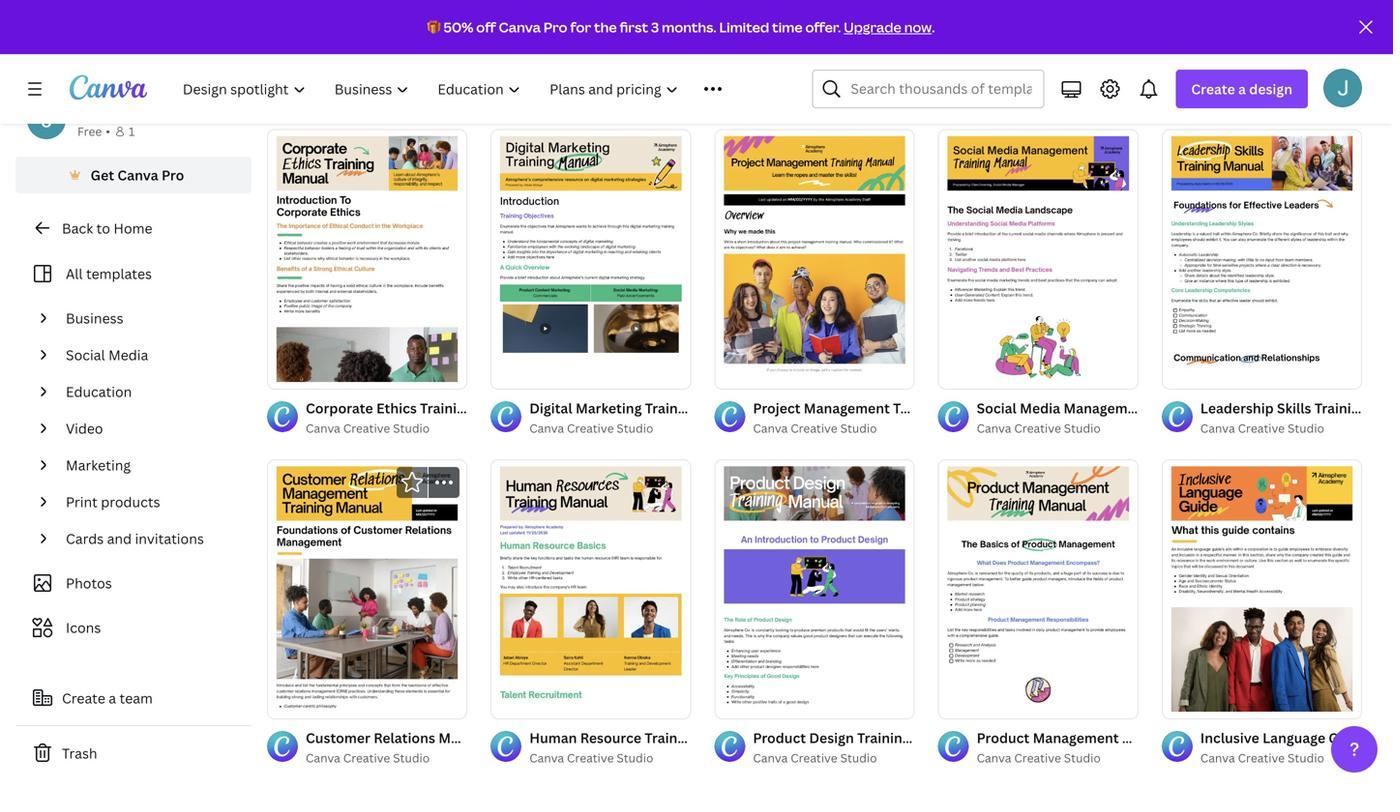 Task type: describe. For each thing, give the bounding box(es) containing it.
business
[[66, 309, 123, 328]]

product design training manual professional doc in purple green orange playful professional style image
[[715, 459, 915, 719]]

john smith image
[[1324, 68, 1363, 107]]

team
[[120, 690, 153, 708]]

social media
[[66, 346, 148, 364]]

free •
[[77, 123, 110, 139]]

print products
[[66, 493, 160, 511]]

the
[[594, 18, 617, 36]]

all templates link
[[27, 255, 240, 292]]

upgrade now button
[[844, 18, 932, 36]]

cards and invitations link
[[58, 521, 240, 557]]

.
[[932, 18, 935, 36]]

back to home link
[[15, 209, 252, 248]]

icons link
[[27, 610, 240, 646]]

🎁
[[427, 18, 441, 36]]

education link
[[58, 374, 240, 410]]

cards and invitations
[[66, 530, 204, 548]]

social
[[66, 346, 105, 364]]

and
[[107, 530, 132, 548]]

Search search field
[[851, 71, 1032, 107]]

free
[[77, 123, 102, 139]]

social media management training manual professional doc in yellow purple blue playful professional style image
[[938, 129, 1139, 389]]

trash
[[62, 745, 97, 763]]

1
[[129, 123, 135, 139]]

get
[[91, 166, 114, 184]]

corporate ethics training manual professional doc in yellow orange green playful professional style image
[[267, 129, 468, 389]]

create a design button
[[1176, 70, 1308, 108]]

3
[[651, 18, 659, 36]]

create for create a design
[[1192, 80, 1236, 98]]

time
[[772, 18, 803, 36]]

back to home
[[62, 219, 152, 238]]

limited
[[719, 18, 770, 36]]

print products link
[[58, 484, 240, 521]]

create for create a team
[[62, 690, 105, 708]]

create a team button
[[15, 679, 252, 718]]

a for design
[[1239, 80, 1246, 98]]

leadership skills training manual professional doc in yellow green purple playful professional style image
[[1162, 129, 1363, 389]]

upgrade
[[844, 18, 902, 36]]

product management training manual professional doc in yellow green pink playful professional style image
[[938, 459, 1139, 719]]

social media link
[[58, 337, 240, 374]]



Task type: locate. For each thing, give the bounding box(es) containing it.
inclusive language guide professional doc in orange yellow purple playful professional style image
[[1162, 459, 1363, 719]]

0 vertical spatial create
[[1192, 80, 1236, 98]]

pro left for
[[544, 18, 568, 36]]

digital marketing training manual professional doc in green purple yellow playful professional style image
[[491, 129, 691, 389]]

get canva pro
[[91, 166, 184, 184]]

media
[[108, 346, 148, 364]]

marketing
[[66, 456, 131, 475]]

months.
[[662, 18, 717, 36]]

pro
[[544, 18, 568, 36], [162, 166, 184, 184]]

project management training manual professional doc in yellow black white playful professional style image
[[715, 129, 915, 389]]

video
[[66, 420, 103, 438]]

create left design
[[1192, 80, 1236, 98]]

trash link
[[15, 735, 252, 773]]

for
[[570, 18, 591, 36]]

creative
[[343, 90, 390, 106], [567, 90, 614, 106], [791, 90, 838, 106], [1015, 90, 1061, 106], [1238, 90, 1285, 106], [343, 420, 390, 436], [791, 420, 838, 436], [567, 420, 614, 436], [1015, 420, 1061, 436], [1238, 420, 1285, 436], [343, 750, 390, 766], [791, 750, 838, 766], [567, 750, 614, 766], [1015, 750, 1061, 766], [1238, 750, 1285, 766]]

0 vertical spatial pro
[[544, 18, 568, 36]]

back
[[62, 219, 93, 238]]

top level navigation element
[[170, 70, 766, 108], [170, 70, 766, 108]]

0 horizontal spatial pro
[[162, 166, 184, 184]]

pro up back to home link
[[162, 166, 184, 184]]

education
[[66, 383, 132, 401]]

1 vertical spatial pro
[[162, 166, 184, 184]]

canva creative studio link
[[306, 89, 468, 108], [530, 89, 691, 108], [753, 89, 915, 108], [977, 89, 1139, 108], [1201, 89, 1363, 108], [306, 419, 468, 438], [753, 419, 915, 438], [530, 419, 691, 438], [977, 419, 1139, 438], [1201, 419, 1363, 438], [306, 749, 468, 768], [753, 749, 915, 768], [530, 749, 691, 768], [977, 749, 1139, 768], [1201, 749, 1363, 768]]

0 vertical spatial a
[[1239, 80, 1246, 98]]

a left team
[[109, 690, 116, 708]]

1 vertical spatial a
[[109, 690, 116, 708]]

🎁 50% off canva pro for the first 3 months. limited time offer. upgrade now .
[[427, 18, 935, 36]]

now
[[905, 18, 932, 36]]

create a design
[[1192, 80, 1293, 98]]

a for team
[[109, 690, 116, 708]]

business link
[[58, 300, 240, 337]]

pro inside button
[[162, 166, 184, 184]]

print
[[66, 493, 98, 511]]

to
[[96, 219, 110, 238]]

1 horizontal spatial pro
[[544, 18, 568, 36]]

1 vertical spatial create
[[62, 690, 105, 708]]

offer.
[[806, 18, 841, 36]]

customer relations management training manual professional doc in yellow black white playful professional style image
[[267, 459, 468, 719]]

video link
[[58, 410, 240, 447]]

cards
[[66, 530, 104, 548]]

create left team
[[62, 690, 105, 708]]

canva
[[499, 18, 541, 36], [306, 90, 341, 106], [530, 90, 564, 106], [753, 90, 788, 106], [977, 90, 1012, 106], [1201, 90, 1235, 106], [117, 166, 158, 184], [306, 420, 341, 436], [753, 420, 788, 436], [530, 420, 564, 436], [977, 420, 1012, 436], [1201, 420, 1235, 436], [306, 750, 341, 766], [753, 750, 788, 766], [530, 750, 564, 766], [977, 750, 1012, 766], [1201, 750, 1235, 766]]

icons
[[66, 619, 101, 637]]

1 horizontal spatial a
[[1239, 80, 1246, 98]]

None search field
[[812, 70, 1045, 108]]

a left design
[[1239, 80, 1246, 98]]

studio
[[393, 90, 430, 106], [617, 90, 654, 106], [841, 90, 877, 106], [1064, 90, 1101, 106], [1288, 90, 1325, 106], [393, 420, 430, 436], [841, 420, 877, 436], [617, 420, 654, 436], [1064, 420, 1101, 436], [1288, 420, 1325, 436], [393, 750, 430, 766], [841, 750, 877, 766], [617, 750, 654, 766], [1064, 750, 1101, 766], [1288, 750, 1325, 766]]

all templates
[[66, 265, 152, 283]]

•
[[106, 123, 110, 139]]

templates
[[86, 265, 152, 283]]

a inside the create a team button
[[109, 690, 116, 708]]

human resource training manual professional doc in beige yellow pink playful professional style image
[[491, 459, 691, 719]]

marketing link
[[58, 447, 240, 484]]

design
[[1250, 80, 1293, 98]]

create a team
[[62, 690, 153, 708]]

canva creative studio
[[306, 90, 430, 106], [530, 90, 654, 106], [753, 90, 877, 106], [977, 90, 1101, 106], [1201, 90, 1325, 106], [306, 420, 430, 436], [753, 420, 877, 436], [530, 420, 654, 436], [977, 420, 1101, 436], [1201, 420, 1325, 436], [306, 750, 430, 766], [753, 750, 877, 766], [530, 750, 654, 766], [977, 750, 1101, 766], [1201, 750, 1325, 766]]

1 horizontal spatial create
[[1192, 80, 1236, 98]]

products
[[101, 493, 160, 511]]

0 horizontal spatial create
[[62, 690, 105, 708]]

home
[[114, 219, 152, 238]]

50%
[[444, 18, 474, 36]]

photos link
[[27, 565, 240, 602]]

a inside create a design dropdown button
[[1239, 80, 1246, 98]]

0 horizontal spatial a
[[109, 690, 116, 708]]

create inside dropdown button
[[1192, 80, 1236, 98]]

a
[[1239, 80, 1246, 98], [109, 690, 116, 708]]

off
[[476, 18, 496, 36]]

photos
[[66, 574, 112, 593]]

get canva pro button
[[15, 157, 252, 194]]

create inside button
[[62, 690, 105, 708]]

create
[[1192, 80, 1236, 98], [62, 690, 105, 708]]

invitations
[[135, 530, 204, 548]]

all
[[66, 265, 83, 283]]

first
[[620, 18, 648, 36]]

canva inside button
[[117, 166, 158, 184]]



Task type: vqa. For each thing, say whether or not it's contained in the screenshot.
the "makes" to the bottom
no



